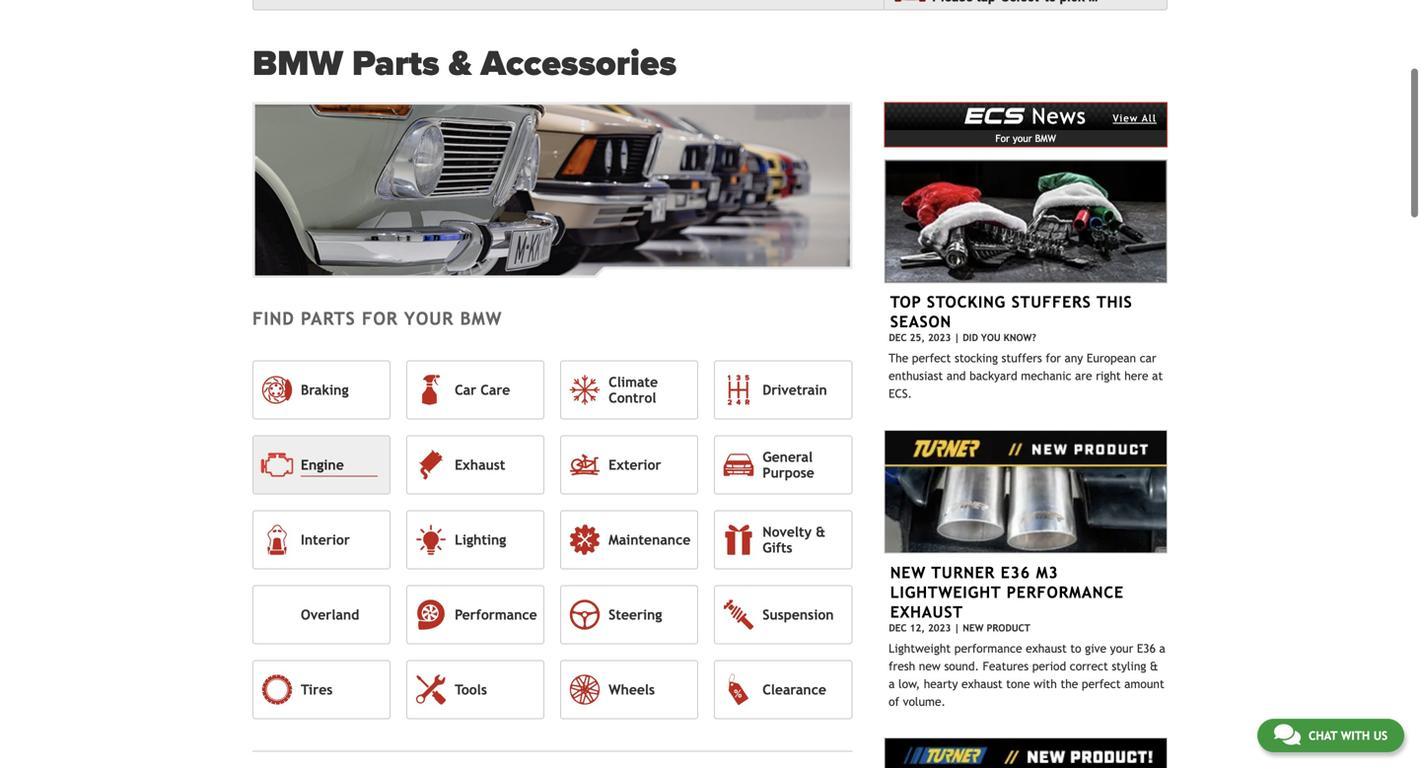 Task type: vqa. For each thing, say whether or not it's contained in the screenshot.
the right &
yes



Task type: locate. For each thing, give the bounding box(es) containing it.
1 horizontal spatial e36
[[1138, 642, 1156, 656]]

1 horizontal spatial a
[[1160, 642, 1166, 656]]

0 horizontal spatial exhaust
[[962, 677, 1003, 691]]

1 vertical spatial perfect
[[1082, 677, 1121, 691]]

braking link
[[253, 361, 391, 420]]

suspension link
[[715, 586, 853, 645]]

performance down lighting
[[455, 607, 537, 623]]

new turner e46 m3 exterior upgrades image
[[884, 738, 1168, 769]]

perfect inside new turner e36 m3 lightweight performance exhaust dec 12, 2023 | new product lightweight performance exhaust to give your e36 a fresh new sound. features period correct styling & a low, hearty exhaust tone with the perfect amount of volume.
[[1082, 677, 1121, 691]]

car care
[[455, 382, 510, 398]]

2 vertical spatial bmw
[[460, 308, 503, 329]]

1 horizontal spatial performance
[[1007, 584, 1125, 602]]

0 horizontal spatial perfect
[[913, 351, 952, 365]]

1 horizontal spatial with
[[1342, 729, 1371, 743]]

car
[[1140, 351, 1157, 365]]

0 vertical spatial &
[[449, 42, 472, 85]]

find
[[253, 308, 295, 329]]

dec left 12,
[[889, 623, 907, 634]]

chat with us link
[[1258, 719, 1405, 753]]

2 | from the top
[[955, 623, 960, 634]]

2023 right the 25,
[[928, 332, 952, 344]]

1 vertical spatial parts
[[301, 308, 356, 329]]

braking
[[301, 382, 349, 398]]

perfect inside top stocking stuffers this season dec 25, 2023 | did you know? the perfect stocking stuffers for any european car enthusiast and backyard mechanic are right here at ecs.
[[913, 351, 952, 365]]

0 vertical spatial with
[[1034, 677, 1058, 691]]

parts
[[352, 42, 440, 85], [301, 308, 356, 329]]

us
[[1374, 729, 1388, 743]]

parts for &
[[352, 42, 440, 85]]

0 horizontal spatial new
[[891, 564, 927, 582]]

2023 inside new turner e36 m3 lightweight performance exhaust dec 12, 2023 | new product lightweight performance exhaust to give your e36 a fresh new sound. features period correct styling & a low, hearty exhaust tone with the perfect amount of volume.
[[928, 623, 952, 634]]

your up car care link
[[405, 308, 454, 329]]

exhaust down sound.
[[962, 677, 1003, 691]]

lightweight down 'turner'
[[891, 584, 1002, 602]]

1 horizontal spatial perfect
[[1082, 677, 1121, 691]]

exhaust up 12,
[[891, 603, 964, 622]]

2023 right 12,
[[928, 623, 952, 634]]

0 vertical spatial exhaust
[[1026, 642, 1067, 656]]

perfect down correct
[[1082, 677, 1121, 691]]

drivetrain
[[763, 382, 828, 398]]

1 horizontal spatial for
[[1046, 351, 1062, 365]]

0 vertical spatial for
[[362, 308, 398, 329]]

2 horizontal spatial &
[[1151, 660, 1159, 673]]

1 2023 from the top
[[928, 332, 952, 344]]

0 vertical spatial new
[[891, 564, 927, 582]]

exhaust
[[1026, 642, 1067, 656], [962, 677, 1003, 691]]

1 vertical spatial performance
[[455, 607, 537, 623]]

1 vertical spatial bmw
[[1036, 133, 1057, 144]]

new up performance
[[963, 623, 984, 634]]

0 vertical spatial your
[[1013, 133, 1033, 144]]

steering
[[609, 607, 663, 623]]

exhaust up period
[[1026, 642, 1067, 656]]

1 horizontal spatial bmw
[[460, 308, 503, 329]]

1 vertical spatial |
[[955, 623, 960, 634]]

for your bmw
[[996, 133, 1057, 144]]

0 vertical spatial perfect
[[913, 351, 952, 365]]

new
[[891, 564, 927, 582], [963, 623, 984, 634]]

2023
[[928, 332, 952, 344], [928, 623, 952, 634]]

0 horizontal spatial &
[[449, 42, 472, 85]]

2 horizontal spatial bmw
[[1036, 133, 1057, 144]]

0 vertical spatial 2023
[[928, 332, 952, 344]]

2 horizontal spatial your
[[1111, 642, 1134, 656]]

performance inside new turner e36 m3 lightweight performance exhaust dec 12, 2023 | new product lightweight performance exhaust to give your e36 a fresh new sound. features period correct styling & a low, hearty exhaust tone with the perfect amount of volume.
[[1007, 584, 1125, 602]]

perfect
[[913, 351, 952, 365], [1082, 677, 1121, 691]]

your up styling
[[1111, 642, 1134, 656]]

exhaust
[[455, 457, 506, 473], [891, 603, 964, 622]]

with down period
[[1034, 677, 1058, 691]]

1 vertical spatial exhaust
[[891, 603, 964, 622]]

2 dec from the top
[[889, 623, 907, 634]]

2 2023 from the top
[[928, 623, 952, 634]]

1 vertical spatial 2023
[[928, 623, 952, 634]]

1 dec from the top
[[889, 332, 907, 344]]

fresh
[[889, 660, 916, 673]]

1 vertical spatial exhaust
[[962, 677, 1003, 691]]

the
[[1061, 677, 1079, 691]]

correct
[[1070, 660, 1109, 673]]

2 vertical spatial &
[[1151, 660, 1159, 673]]

a left low,
[[889, 677, 895, 691]]

lightweight up 'new'
[[889, 642, 951, 656]]

0 horizontal spatial bmw
[[253, 42, 343, 85]]

performance inside 'link'
[[455, 607, 537, 623]]

stuffers
[[1012, 293, 1092, 311]]

backyard
[[970, 369, 1018, 383]]

ecs news
[[965, 100, 1087, 129]]

0 vertical spatial parts
[[352, 42, 440, 85]]

2023 inside top stocking stuffers this season dec 25, 2023 | did you know? the perfect stocking stuffers for any european car enthusiast and backyard mechanic are right here at ecs.
[[928, 332, 952, 344]]

volume.
[[903, 695, 946, 709]]

| up performance
[[955, 623, 960, 634]]

0 horizontal spatial with
[[1034, 677, 1058, 691]]

1 horizontal spatial exhaust
[[891, 603, 964, 622]]

and
[[947, 369, 966, 383]]

european
[[1087, 351, 1137, 365]]

for up braking link
[[362, 308, 398, 329]]

0 vertical spatial |
[[955, 332, 960, 344]]

ecs
[[965, 100, 1025, 129]]

dec left the 25,
[[889, 332, 907, 344]]

top stocking stuffers this season dec 25, 2023 | did you know? the perfect stocking stuffers for any european car enthusiast and backyard mechanic are right here at ecs.
[[889, 293, 1164, 401]]

| left did
[[955, 332, 960, 344]]

lighting
[[455, 532, 507, 548]]

1 horizontal spatial your
[[1013, 133, 1033, 144]]

0 vertical spatial dec
[[889, 332, 907, 344]]

0 vertical spatial e36
[[1001, 564, 1031, 582]]

your right the for
[[1013, 133, 1033, 144]]

0 vertical spatial exhaust
[[455, 457, 506, 473]]

e36 up styling
[[1138, 642, 1156, 656]]

1 | from the top
[[955, 332, 960, 344]]

1 vertical spatial with
[[1342, 729, 1371, 743]]

1 vertical spatial your
[[405, 308, 454, 329]]

for up mechanic
[[1046, 351, 1062, 365]]

dec
[[889, 332, 907, 344], [889, 623, 907, 634]]

performance down m3
[[1007, 584, 1125, 602]]

maintenance
[[609, 532, 691, 548]]

2 vertical spatial your
[[1111, 642, 1134, 656]]

did
[[963, 332, 979, 344]]

1 vertical spatial new
[[963, 623, 984, 634]]

1 horizontal spatial &
[[816, 524, 826, 540]]

you
[[982, 332, 1001, 344]]

performance link
[[407, 586, 545, 645]]

stocking
[[955, 351, 999, 365]]

for
[[362, 308, 398, 329], [1046, 351, 1062, 365]]

0 horizontal spatial a
[[889, 677, 895, 691]]

bmw
[[253, 42, 343, 85], [1036, 133, 1057, 144], [460, 308, 503, 329]]

1 vertical spatial for
[[1046, 351, 1062, 365]]

climate control
[[609, 374, 658, 406]]

1 vertical spatial &
[[816, 524, 826, 540]]

for inside top stocking stuffers this season dec 25, 2023 | did you know? the perfect stocking stuffers for any european car enthusiast and backyard mechanic are right here at ecs.
[[1046, 351, 1062, 365]]

& inside novelty & gifts
[[816, 524, 826, 540]]

lightweight
[[891, 584, 1002, 602], [889, 642, 951, 656]]

the
[[889, 351, 909, 365]]

0 horizontal spatial performance
[[455, 607, 537, 623]]

0 horizontal spatial e36
[[1001, 564, 1031, 582]]

new left 'turner'
[[891, 564, 927, 582]]

25,
[[910, 332, 926, 344]]

wheels link
[[561, 661, 699, 720]]

1 vertical spatial dec
[[889, 623, 907, 634]]

hearty
[[924, 677, 959, 691]]

your
[[1013, 133, 1033, 144], [405, 308, 454, 329], [1111, 642, 1134, 656]]

are
[[1076, 369, 1093, 383]]

exhaust up lighting
[[455, 457, 506, 473]]

new turner e36 m3 lightweight performance exhaust image
[[884, 430, 1168, 554]]

accessories
[[481, 42, 677, 85]]

tone
[[1007, 677, 1031, 691]]

with inside new turner e36 m3 lightweight performance exhaust dec 12, 2023 | new product lightweight performance exhaust to give your e36 a fresh new sound. features period correct styling & a low, hearty exhaust tone with the perfect amount of volume.
[[1034, 677, 1058, 691]]

view
[[1114, 113, 1139, 124]]

&
[[449, 42, 472, 85], [816, 524, 826, 540], [1151, 660, 1159, 673]]

1 horizontal spatial new
[[963, 623, 984, 634]]

a up amount
[[1160, 642, 1166, 656]]

12,
[[910, 623, 926, 634]]

0 vertical spatial performance
[[1007, 584, 1125, 602]]

e36 left m3
[[1001, 564, 1031, 582]]

with left "us"
[[1342, 729, 1371, 743]]

perfect up enthusiast
[[913, 351, 952, 365]]



Task type: describe. For each thing, give the bounding box(es) containing it.
| inside new turner e36 m3 lightweight performance exhaust dec 12, 2023 | new product lightweight performance exhaust to give your e36 a fresh new sound. features period correct styling & a low, hearty exhaust tone with the perfect amount of volume.
[[955, 623, 960, 634]]

new
[[919, 660, 941, 673]]

chat with us
[[1309, 729, 1388, 743]]

novelty
[[763, 524, 812, 540]]

m3
[[1037, 564, 1059, 582]]

tires link
[[253, 661, 391, 720]]

0 vertical spatial a
[[1160, 642, 1166, 656]]

purpose
[[763, 465, 815, 481]]

| inside top stocking stuffers this season dec 25, 2023 | did you know? the perfect stocking stuffers for any european car enthusiast and backyard mechanic are right here at ecs.
[[955, 332, 960, 344]]

control
[[609, 390, 657, 406]]

any
[[1065, 351, 1084, 365]]

parts for for
[[301, 308, 356, 329]]

season
[[891, 313, 952, 331]]

lighting link
[[407, 511, 545, 570]]

suspension
[[763, 607, 834, 623]]

top stocking stuffers this season image
[[884, 159, 1168, 283]]

drivetrain link
[[715, 361, 853, 420]]

gifts
[[763, 540, 793, 556]]

give
[[1086, 642, 1107, 656]]

dec inside top stocking stuffers this season dec 25, 2023 | did you know? the perfect stocking stuffers for any european car enthusiast and backyard mechanic are right here at ecs.
[[889, 332, 907, 344]]

all
[[1143, 113, 1157, 124]]

exhaust inside new turner e36 m3 lightweight performance exhaust dec 12, 2023 | new product lightweight performance exhaust to give your e36 a fresh new sound. features period correct styling & a low, hearty exhaust tone with the perfect amount of volume.
[[891, 603, 964, 622]]

view all
[[1114, 113, 1157, 124]]

1 horizontal spatial exhaust
[[1026, 642, 1067, 656]]

0 horizontal spatial your
[[405, 308, 454, 329]]

general
[[763, 449, 813, 465]]

find parts for your bmw
[[253, 308, 503, 329]]

this
[[1097, 293, 1133, 311]]

of
[[889, 695, 900, 709]]

engine link
[[253, 436, 391, 495]]

here
[[1125, 369, 1149, 383]]

new turner e36 m3 lightweight performance exhaust dec 12, 2023 | new product lightweight performance exhaust to give your e36 a fresh new sound. features period correct styling & a low, hearty exhaust tone with the perfect amount of volume.
[[889, 564, 1166, 709]]

car care link
[[407, 361, 545, 420]]

new turner e36 m3 lightweight performance exhaust link
[[891, 564, 1125, 622]]

for
[[996, 133, 1010, 144]]

overland
[[301, 607, 359, 623]]

product
[[987, 623, 1031, 634]]

climate control link
[[561, 361, 699, 420]]

general purpose link
[[715, 436, 853, 495]]

tools link
[[407, 661, 545, 720]]

0 horizontal spatial for
[[362, 308, 398, 329]]

0 vertical spatial lightweight
[[891, 584, 1002, 602]]

comments image
[[1275, 723, 1301, 747]]

styling
[[1112, 660, 1147, 673]]

interior link
[[253, 511, 391, 570]]

exterior link
[[561, 436, 699, 495]]

amount
[[1125, 677, 1165, 691]]

bmw parts & accessories
[[253, 42, 677, 85]]

care
[[481, 382, 510, 398]]

wheels
[[609, 682, 655, 698]]

1 vertical spatial lightweight
[[889, 642, 951, 656]]

1 vertical spatial a
[[889, 677, 895, 691]]

top
[[891, 293, 922, 311]]

car
[[455, 382, 477, 398]]

know?
[[1004, 332, 1037, 344]]

novelty & gifts
[[763, 524, 826, 556]]

right
[[1096, 369, 1122, 383]]

turner
[[932, 564, 996, 582]]

sound.
[[945, 660, 980, 673]]

tires
[[301, 682, 333, 698]]

at
[[1153, 369, 1164, 383]]

general purpose
[[763, 449, 815, 481]]

low,
[[899, 677, 921, 691]]

0 vertical spatial bmw
[[253, 42, 343, 85]]

maintenance link
[[561, 511, 699, 570]]

features
[[983, 660, 1029, 673]]

period
[[1033, 660, 1067, 673]]

climate
[[609, 374, 658, 390]]

chat
[[1309, 729, 1338, 743]]

exhaust link
[[407, 436, 545, 495]]

novelty & gifts link
[[715, 511, 853, 570]]

dec inside new turner e36 m3 lightweight performance exhaust dec 12, 2023 | new product lightweight performance exhaust to give your e36 a fresh new sound. features period correct styling & a low, hearty exhaust tone with the perfect amount of volume.
[[889, 623, 907, 634]]

bmw banner image image
[[253, 102, 853, 278]]

performance
[[955, 642, 1023, 656]]

0 horizontal spatial exhaust
[[455, 457, 506, 473]]

clearance
[[763, 682, 827, 698]]

your inside new turner e36 m3 lightweight performance exhaust dec 12, 2023 | new product lightweight performance exhaust to give your e36 a fresh new sound. features period correct styling & a low, hearty exhaust tone with the perfect amount of volume.
[[1111, 642, 1134, 656]]

exterior
[[609, 457, 662, 473]]

tools
[[455, 682, 487, 698]]

steering link
[[561, 586, 699, 645]]

to
[[1071, 642, 1082, 656]]

clearance link
[[715, 661, 853, 720]]

ecs.
[[889, 387, 913, 401]]

stuffers
[[1002, 351, 1043, 365]]

& inside new turner e36 m3 lightweight performance exhaust dec 12, 2023 | new product lightweight performance exhaust to give your e36 a fresh new sound. features period correct styling & a low, hearty exhaust tone with the perfect amount of volume.
[[1151, 660, 1159, 673]]

engine
[[301, 457, 344, 473]]

news
[[1032, 104, 1087, 129]]

enthusiast
[[889, 369, 944, 383]]

interior
[[301, 532, 350, 548]]

mechanic
[[1022, 369, 1072, 383]]

1 vertical spatial e36
[[1138, 642, 1156, 656]]

top stocking stuffers this season link
[[891, 293, 1133, 331]]



